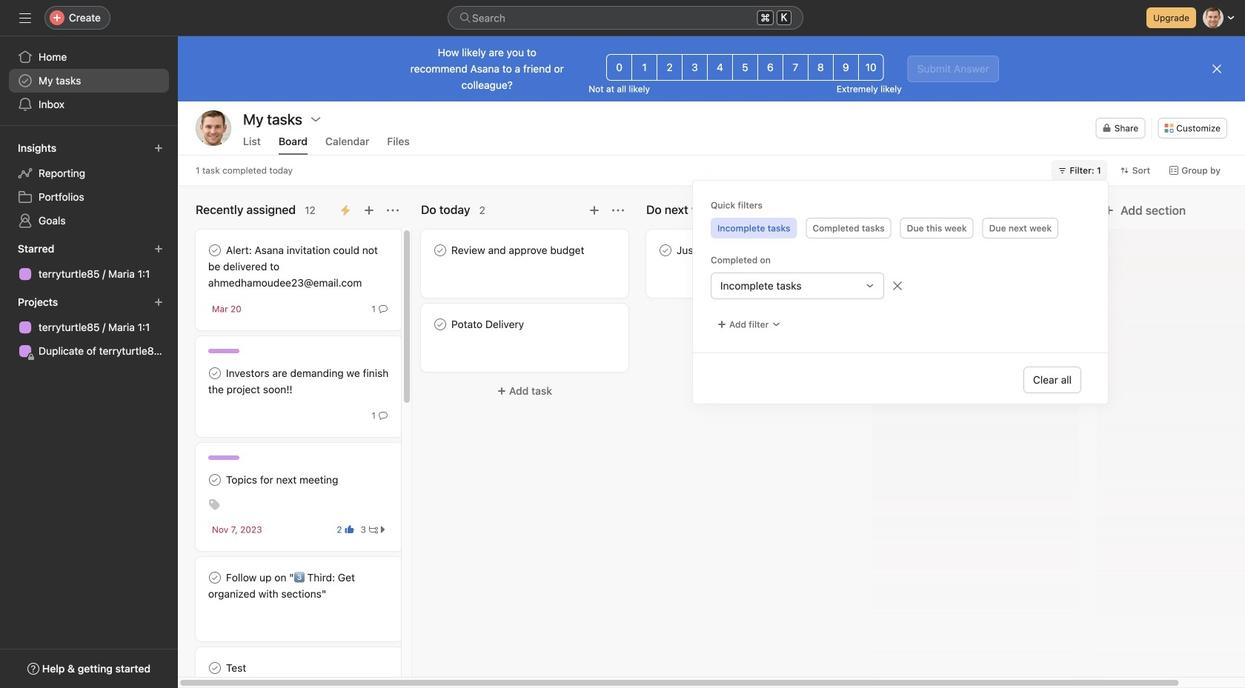 Task type: vqa. For each thing, say whether or not it's contained in the screenshot.
the left value
no



Task type: describe. For each thing, give the bounding box(es) containing it.
mark complete image for first mark complete option from the top
[[206, 569, 224, 587]]

2 add task image from the left
[[588, 205, 600, 216]]

view profile settings image
[[196, 110, 231, 146]]

new project or portfolio image
[[154, 298, 163, 307]]

Search tasks, projects, and more text field
[[448, 6, 803, 30]]

global element
[[0, 36, 178, 125]]

more section actions image
[[387, 205, 399, 216]]

add task image
[[1039, 205, 1051, 216]]

starred element
[[0, 236, 178, 289]]

show options image
[[310, 113, 322, 125]]

new insights image
[[154, 144, 163, 153]]

mark complete image for first mark complete option from the bottom of the page
[[206, 660, 224, 677]]

rules for recently assigned image
[[339, 205, 351, 216]]

remove image
[[892, 280, 903, 292]]

add items to starred image
[[154, 245, 163, 253]]

1 add task image from the left
[[363, 205, 375, 216]]



Task type: locate. For each thing, give the bounding box(es) containing it.
hide sidebar image
[[19, 12, 31, 24]]

None radio
[[606, 54, 632, 81], [657, 54, 683, 81], [732, 54, 758, 81], [757, 54, 783, 81], [606, 54, 632, 81], [657, 54, 683, 81], [732, 54, 758, 81], [757, 54, 783, 81]]

0 vertical spatial mark complete checkbox
[[206, 569, 224, 587]]

group
[[711, 273, 1090, 299]]

2 mark complete image from the top
[[206, 569, 224, 587]]

2 mark complete checkbox from the top
[[206, 660, 224, 677]]

1 mark complete checkbox from the top
[[206, 569, 224, 587]]

add task image left more section actions image
[[588, 205, 600, 216]]

1 mark complete image from the top
[[206, 471, 224, 489]]

2 vertical spatial mark complete image
[[206, 660, 224, 677]]

None field
[[448, 6, 803, 30]]

mark complete image
[[206, 471, 224, 489], [206, 569, 224, 587], [206, 660, 224, 677]]

Mark complete checkbox
[[206, 569, 224, 587], [206, 660, 224, 677]]

Mark complete checkbox
[[206, 242, 224, 259], [431, 242, 449, 259], [657, 242, 674, 259], [431, 316, 449, 334], [206, 365, 224, 382], [206, 471, 224, 489]]

add task image
[[363, 205, 375, 216], [588, 205, 600, 216]]

2 likes. you liked this task image
[[345, 525, 354, 534]]

0 vertical spatial mark complete image
[[206, 471, 224, 489]]

1 vertical spatial mark complete image
[[206, 569, 224, 587]]

1 horizontal spatial add task image
[[588, 205, 600, 216]]

insights element
[[0, 135, 178, 236]]

0 horizontal spatial add task image
[[363, 205, 375, 216]]

projects element
[[0, 289, 178, 366]]

1 comment image
[[379, 305, 388, 313]]

mark complete image
[[206, 242, 224, 259], [431, 242, 449, 259], [657, 242, 674, 259], [431, 316, 449, 334], [206, 365, 224, 382]]

1 vertical spatial mark complete checkbox
[[206, 660, 224, 677]]

option group
[[606, 54, 884, 81]]

None radio
[[632, 54, 657, 81], [682, 54, 708, 81], [707, 54, 733, 81], [783, 54, 808, 81], [808, 54, 834, 81], [833, 54, 859, 81], [858, 54, 884, 81], [632, 54, 657, 81], [682, 54, 708, 81], [707, 54, 733, 81], [783, 54, 808, 81], [808, 54, 834, 81], [833, 54, 859, 81], [858, 54, 884, 81]]

add task image right rules for recently assigned icon
[[363, 205, 375, 216]]

more section actions image
[[612, 205, 624, 216]]

dismiss image
[[1211, 63, 1223, 75]]

1 comment image
[[379, 411, 388, 420]]

3 mark complete image from the top
[[206, 660, 224, 677]]



